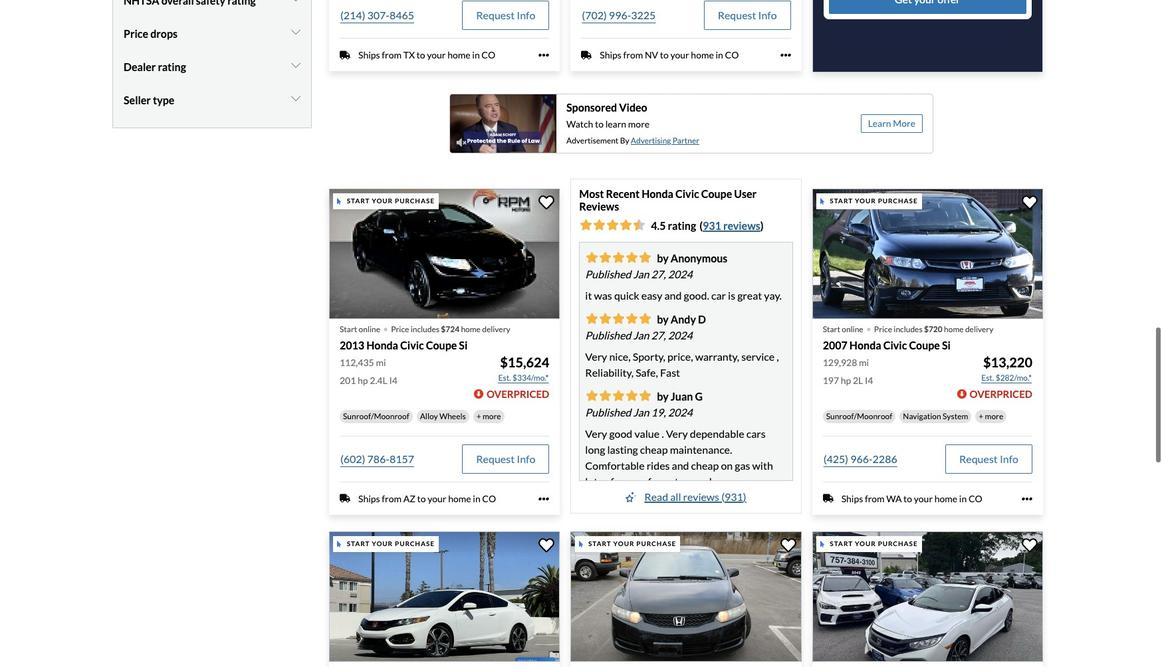Task type: locate. For each thing, give the bounding box(es) containing it.
rating right "4.5"
[[668, 220, 696, 232]]

0 vertical spatial reviews
[[723, 220, 760, 232]]

jan inside by juan g published jan 19, 2024
[[633, 407, 649, 419]]

1 horizontal spatial rating
[[668, 220, 696, 232]]

coupe inside start online · price includes $720 home delivery 2007 honda civic coupe si
[[909, 339, 940, 351]]

type
[[153, 94, 174, 106]]

price
[[124, 27, 148, 40], [391, 324, 409, 334], [874, 324, 892, 334]]

1 27, from the top
[[651, 268, 666, 281]]

1 horizontal spatial est.
[[981, 373, 994, 383]]

( up anonymous
[[700, 220, 703, 232]]

start
[[347, 197, 370, 205], [830, 197, 853, 205], [340, 324, 357, 334], [823, 324, 840, 334], [347, 540, 370, 548], [588, 540, 611, 548], [830, 540, 853, 548]]

request info button for (602) 786-8157
[[462, 445, 549, 474]]

reliability,
[[585, 367, 634, 379]]

includes left $724
[[411, 324, 439, 334]]

$15,624
[[500, 354, 549, 370]]

jan
[[633, 268, 649, 281], [633, 329, 649, 342], [633, 407, 649, 419]]

start your purchase for nighthawk black pearl 2007 honda civic coupe si coupe front-wheel drive manual image
[[830, 197, 918, 205]]

1 horizontal spatial sunroof/moonroof
[[826, 411, 892, 421]]

2 vertical spatial published
[[585, 407, 631, 419]]

published inside by anonymous published jan 27, 2024
[[585, 268, 631, 281]]

mi up 2l
[[859, 357, 869, 368]]

2 27, from the top
[[651, 329, 666, 342]]

was
[[594, 290, 612, 302]]

start online · price includes $724 home delivery 2013 honda civic coupe si
[[340, 316, 510, 351]]

coupe down the "$720" at the right of the page
[[909, 339, 940, 351]]

3 published from the top
[[585, 407, 631, 419]]

includes inside start online · price includes $724 home delivery 2013 honda civic coupe si
[[411, 324, 439, 334]]

home right tx
[[448, 50, 470, 61]]

1 jan from the top
[[633, 268, 649, 281]]

2 more from the left
[[985, 411, 1003, 421]]

est. down $13,220
[[981, 373, 994, 383]]

very up reliability,
[[585, 351, 607, 363]]

home for ships from wa to your home in co
[[935, 493, 957, 505]]

online up 2007
[[842, 324, 863, 334]]

+ right system
[[979, 411, 984, 421]]

home right nv
[[691, 50, 714, 61]]

2 delivery from the left
[[965, 324, 994, 334]]

online inside start online · price includes $724 home delivery 2013 honda civic coupe si
[[359, 324, 380, 334]]

1 published from the top
[[585, 268, 631, 281]]

jan for by andy d
[[633, 329, 649, 342]]

home inside start online · price includes $720 home delivery 2007 honda civic coupe si
[[944, 324, 964, 334]]

from left nv
[[623, 50, 643, 61]]

price for $15,624
[[391, 324, 409, 334]]

1 vertical spatial truck image
[[823, 494, 834, 504]]

request info button for (214) 307-8465
[[462, 1, 549, 30]]

up
[[681, 476, 693, 488]]

1 horizontal spatial si
[[942, 339, 951, 351]]

0 horizontal spatial more
[[483, 411, 501, 421]]

delivery inside start online · price includes $720 home delivery 2007 honda civic coupe si
[[965, 324, 994, 334]]

0 horizontal spatial ·
[[383, 316, 388, 340]]

0 horizontal spatial (
[[700, 220, 703, 232]]

price left $724
[[391, 324, 409, 334]]

go
[[714, 476, 725, 488]]

by left andy in the top right of the page
[[657, 313, 669, 326]]

truck image down (602)
[[340, 494, 350, 504]]

info for (602) 786-8157
[[517, 453, 535, 465]]

2 chevron down image from the top
[[291, 60, 301, 70]]

0 vertical spatial 2024
[[668, 268, 693, 281]]

2 includes from the left
[[894, 324, 923, 334]]

0 horizontal spatial delivery
[[482, 324, 510, 334]]

0 horizontal spatial mouse pointer image
[[337, 541, 342, 548]]

i4 inside 112,435 mi 201 hp 2.4l i4
[[389, 375, 397, 386]]

includes for $15,624
[[411, 324, 439, 334]]

jan left 19,
[[633, 407, 649, 419]]

1 horizontal spatial cheap
[[691, 460, 719, 472]]

very for very nice, sporty, price, warranty, service , reliability, safe, fast
[[585, 351, 607, 363]]

info for (702) 996-3225
[[758, 9, 777, 22]]

est. inside $15,624 est. $334/mo.*
[[498, 373, 511, 383]]

ships
[[358, 50, 380, 61], [600, 50, 622, 61], [358, 493, 380, 505], [841, 493, 863, 505]]

online for $15,624
[[359, 324, 380, 334]]

1 vertical spatial by
[[657, 313, 669, 326]]

cheap down maintenance.
[[691, 460, 719, 472]]

civic inside start online · price includes $724 home delivery 2013 honda civic coupe si
[[400, 339, 424, 351]]

est. down $15,624
[[498, 373, 511, 383]]

published
[[585, 268, 631, 281], [585, 329, 631, 342], [585, 407, 631, 419]]

2 vertical spatial by
[[657, 391, 669, 403]]

coupe for $15,624
[[426, 339, 457, 351]]

i4 right 2.4l
[[389, 375, 397, 386]]

si down the "$720" at the right of the page
[[942, 339, 951, 351]]

user
[[734, 188, 757, 200]]

1 chevron down image from the top
[[291, 0, 301, 4]]

sunroof/moonroof down 2.4l
[[343, 411, 409, 421]]

0 horizontal spatial i4
[[389, 375, 397, 386]]

request info button
[[462, 1, 549, 30], [704, 1, 791, 30], [462, 445, 549, 474], [945, 445, 1033, 474]]

ships down (702) 996-3225 button
[[600, 50, 622, 61]]

online up 2013 on the bottom
[[359, 324, 380, 334]]

and up up
[[672, 460, 689, 472]]

honda
[[642, 188, 673, 200], [366, 339, 398, 351], [850, 339, 881, 351]]

2 hp from the left
[[841, 375, 851, 386]]

0 vertical spatial rating
[[158, 60, 186, 73]]

overpriced
[[487, 388, 549, 400], [970, 388, 1033, 400]]

0 vertical spatial chevron down image
[[291, 27, 301, 37]]

2 horizontal spatial honda
[[850, 339, 881, 351]]

112,435
[[340, 357, 374, 368]]

2 2024 from the top
[[668, 329, 693, 342]]

2 online from the left
[[842, 324, 863, 334]]

0 horizontal spatial rating
[[158, 60, 186, 73]]

1 vertical spatial 2024
[[668, 329, 693, 342]]

ellipsis h image for ships from nv to your home in co
[[780, 50, 791, 61]]

2 horizontal spatial price
[[874, 324, 892, 334]]

2 + more from the left
[[979, 411, 1003, 421]]

1 horizontal spatial price
[[391, 324, 409, 334]]

chevron down image inside seller type dropdown button
[[291, 93, 301, 104]]

1 hp from the left
[[358, 375, 368, 386]]

request
[[476, 9, 515, 22], [718, 9, 756, 22], [476, 453, 515, 465], [959, 453, 998, 465]]

truck image
[[581, 50, 592, 60], [823, 494, 834, 504]]

ships down '(425) 966-2286' button
[[841, 493, 863, 505]]

request info button for (702) 996-3225
[[704, 1, 791, 30]]

2 sunroof/moonroof from the left
[[826, 411, 892, 421]]

mi up 2.4l
[[376, 357, 386, 368]]

1 includes from the left
[[411, 324, 439, 334]]

hp inside 112,435 mi 201 hp 2.4l i4
[[358, 375, 368, 386]]

· right 2013 on the bottom
[[383, 316, 388, 340]]

$15,624 est. $334/mo.*
[[498, 354, 549, 383]]

ships from az to your home in co
[[358, 493, 496, 505]]

to right az
[[417, 493, 426, 505]]

1 vertical spatial published
[[585, 329, 631, 342]]

2013
[[340, 339, 364, 351]]

honda inside start online · price includes $724 home delivery 2013 honda civic coupe si
[[366, 339, 398, 351]]

2 mi from the left
[[859, 357, 869, 368]]

more
[[483, 411, 501, 421], [985, 411, 1003, 421]]

online
[[359, 324, 380, 334], [842, 324, 863, 334]]

most recent honda civic coupe user reviews
[[579, 188, 757, 213]]

start inside start online · price includes $724 home delivery 2013 honda civic coupe si
[[340, 324, 357, 334]]

est. inside $13,220 est. $282/mo.*
[[981, 373, 994, 383]]

1 vertical spatial (
[[721, 491, 725, 504]]

white 2019 honda civic coupe si fwd with summer tires coupe front-wheel drive 6-speed manual image
[[812, 532, 1043, 662]]

· for $15,624
[[383, 316, 388, 340]]

mouse pointer image
[[337, 541, 342, 548], [579, 541, 583, 548]]

2 mouse pointer image from the left
[[579, 541, 583, 548]]

+ more
[[477, 411, 501, 421], [979, 411, 1003, 421]]

purchase for white 2015 honda civic coupe si with navi and summer tires coupe front-wheel drive 6-speed manual image
[[395, 540, 435, 548]]

0 horizontal spatial price
[[124, 27, 148, 40]]

info for (214) 307-8465
[[517, 9, 535, 22]]

2 horizontal spatial start your purchase link
[[812, 532, 1046, 668]]

·
[[383, 316, 388, 340], [866, 316, 872, 340]]

0 horizontal spatial includes
[[411, 324, 439, 334]]

very up long
[[585, 428, 607, 440]]

2024 inside by anonymous published jan 27, 2024
[[668, 268, 693, 281]]

i4 right 2l
[[865, 375, 873, 386]]

cheap
[[640, 444, 668, 456], [691, 460, 719, 472]]

to right wa
[[904, 493, 912, 505]]

start your purchase link
[[329, 532, 563, 668], [571, 532, 804, 668], [812, 532, 1046, 668]]

price left drops
[[124, 27, 148, 40]]

0 horizontal spatial est.
[[498, 373, 511, 383]]

si down $724
[[459, 339, 468, 351]]

home right wa
[[935, 493, 957, 505]]

(
[[700, 220, 703, 232], [721, 491, 725, 504]]

307-
[[367, 9, 390, 22]]

0 vertical spatial ellipsis h image
[[780, 50, 791, 61]]

jan inside by andy d published jan 27, 2024
[[633, 329, 649, 342]]

request for 2286
[[959, 453, 998, 465]]

ships from tx to your home in co
[[358, 50, 495, 61]]

ships left tx
[[358, 50, 380, 61]]

chevron down image for type
[[291, 93, 301, 104]]

more right wheels
[[483, 411, 501, 421]]

home right the "$720" at the right of the page
[[944, 324, 964, 334]]

and right easy
[[665, 290, 682, 302]]

civic for $15,624
[[400, 339, 424, 351]]

delivery inside start online · price includes $724 home delivery 2013 honda civic coupe si
[[482, 324, 510, 334]]

2 by from the top
[[657, 313, 669, 326]]

coupe down $724
[[426, 339, 457, 351]]

price inside start online · price includes $720 home delivery 2007 honda civic coupe si
[[874, 324, 892, 334]]

0 vertical spatial 931
[[703, 220, 721, 232]]

0 vertical spatial )
[[760, 220, 764, 232]]

honda for $15,624
[[366, 339, 398, 351]]

i4 inside 129,928 mi 197 hp 2l i4
[[865, 375, 873, 386]]

1 more from the left
[[483, 411, 501, 421]]

home right az
[[448, 493, 471, 505]]

truck image down (702)
[[581, 50, 592, 60]]

8157
[[390, 453, 414, 465]]

most
[[579, 188, 604, 200]]

si inside start online · price includes $724 home delivery 2013 honda civic coupe si
[[459, 339, 468, 351]]

mi for $15,624
[[376, 357, 386, 368]]

truck image for ships from wa to your home in co
[[823, 494, 834, 504]]

to right nv
[[660, 50, 669, 61]]

0 vertical spatial chevron down image
[[291, 0, 301, 4]]

mi
[[376, 357, 386, 368], [859, 357, 869, 368]]

ellipsis h image
[[780, 50, 791, 61], [1022, 494, 1033, 505]]

2 horizontal spatial coupe
[[909, 339, 940, 351]]

rating inside dealer rating dropdown button
[[158, 60, 186, 73]]

hp right the "201" on the bottom of page
[[358, 375, 368, 386]]

· right 2007
[[866, 316, 872, 340]]

start online · price includes $720 home delivery 2007 honda civic coupe si
[[823, 316, 994, 351]]

published up good
[[585, 407, 631, 419]]

2024 inside by juan g published jan 19, 2024
[[668, 407, 693, 419]]

home right $724
[[461, 324, 481, 334]]

and left the go
[[695, 476, 712, 488]]

start for nighthawk black pearl 2007 honda civic coupe si coupe front-wheel drive manual image
[[830, 197, 853, 205]]

honda inside start online · price includes $720 home delivery 2007 honda civic coupe si
[[850, 339, 881, 351]]

coupe for $13,220
[[909, 339, 940, 351]]

truck image
[[340, 50, 350, 60], [340, 494, 350, 504]]

request info for 8157
[[476, 453, 535, 465]]

price inside start online · price includes $724 home delivery 2013 honda civic coupe si
[[391, 324, 409, 334]]

27, up sporty,
[[651, 329, 666, 342]]

0 horizontal spatial honda
[[366, 339, 398, 351]]

1 horizontal spatial mi
[[859, 357, 869, 368]]

co for ships from az to your home in co
[[482, 493, 496, 505]]

0 horizontal spatial sunroof/moonroof
[[343, 411, 409, 421]]

rating for 4.5
[[668, 220, 696, 232]]

1 ellipsis h image from the top
[[539, 50, 549, 61]]

0 vertical spatial truck image
[[581, 50, 592, 60]]

1 est. from the left
[[498, 373, 511, 383]]

2 si from the left
[[942, 339, 951, 351]]

civic
[[676, 188, 699, 200], [400, 339, 424, 351], [883, 339, 907, 351]]

0 horizontal spatial mi
[[376, 357, 386, 368]]

mouse pointer image inside 'start your purchase' link
[[821, 541, 825, 548]]

1 vertical spatial 931
[[725, 491, 743, 504]]

2 truck image from the top
[[340, 494, 350, 504]]

online inside start online · price includes $720 home delivery 2007 honda civic coupe si
[[842, 324, 863, 334]]

2 · from the left
[[866, 316, 872, 340]]

includes
[[411, 324, 439, 334], [894, 324, 923, 334]]

1 horizontal spatial 931
[[725, 491, 743, 504]]

home
[[448, 50, 470, 61], [691, 50, 714, 61], [461, 324, 481, 334], [944, 324, 964, 334], [448, 493, 471, 505], [935, 493, 957, 505]]

2 est. from the left
[[981, 373, 994, 383]]

from left az
[[382, 493, 402, 505]]

0 vertical spatial 27,
[[651, 268, 666, 281]]

easy
[[641, 290, 662, 302]]

very good value . very dependable cars long lasting cheap maintenance. comfortable rides and cheap on gas with lots of power for get up and go
[[585, 428, 773, 488]]

1 · from the left
[[383, 316, 388, 340]]

most recent honda civic coupe user reviews element
[[579, 242, 793, 490]]

1 vertical spatial chevron down image
[[291, 93, 301, 104]]

( down the go
[[721, 491, 725, 504]]

27, inside by anonymous published jan 27, 2024
[[651, 268, 666, 281]]

delivery up $15,624
[[482, 324, 510, 334]]

(602) 786-8157 button
[[340, 445, 415, 474]]

rating right dealer
[[158, 60, 186, 73]]

navigation system
[[903, 411, 968, 421]]

0 horizontal spatial si
[[459, 339, 468, 351]]

ellipsis h image
[[539, 50, 549, 61], [539, 494, 549, 505]]

2 vertical spatial jan
[[633, 407, 649, 419]]

(602) 786-8157
[[340, 453, 414, 465]]

1 horizontal spatial mouse pointer image
[[579, 541, 583, 548]]

dealer
[[124, 60, 156, 73]]

2 horizontal spatial civic
[[883, 339, 907, 351]]

by inside by juan g published jan 19, 2024
[[657, 391, 669, 403]]

more right system
[[985, 411, 1003, 421]]

seller type
[[124, 94, 174, 106]]

2 vertical spatial 2024
[[668, 407, 693, 419]]

ships for ships from az to your home in co
[[358, 493, 380, 505]]

chevron down image
[[291, 0, 301, 4], [291, 60, 301, 70]]

and
[[665, 290, 682, 302], [672, 460, 689, 472], [695, 476, 712, 488]]

1 horizontal spatial online
[[842, 324, 863, 334]]

0 horizontal spatial coupe
[[426, 339, 457, 351]]

1 horizontal spatial delivery
[[965, 324, 994, 334]]

wa
[[886, 493, 902, 505]]

0 horizontal spatial cheap
[[640, 444, 668, 456]]

mouse pointer image for $13,220
[[821, 198, 825, 205]]

0 vertical spatial by
[[657, 252, 669, 265]]

cars
[[746, 428, 766, 440]]

hp left 2l
[[841, 375, 851, 386]]

truck image down (214)
[[340, 50, 350, 60]]

0 horizontal spatial overpriced
[[487, 388, 549, 400]]

published inside by andy d published jan 27, 2024
[[585, 329, 631, 342]]

from
[[382, 50, 402, 61], [623, 50, 643, 61], [382, 493, 402, 505], [865, 493, 885, 505]]

0 horizontal spatial online
[[359, 324, 380, 334]]

honda up 112,435 mi 201 hp 2.4l i4
[[366, 339, 398, 351]]

hp for $15,624
[[358, 375, 368, 386]]

truck image down (425)
[[823, 494, 834, 504]]

1 truck image from the top
[[340, 50, 350, 60]]

3 2024 from the top
[[668, 407, 693, 419]]

by inside by anonymous published jan 27, 2024
[[657, 252, 669, 265]]

request info
[[476, 9, 535, 22], [718, 9, 777, 22], [476, 453, 535, 465], [959, 453, 1019, 465]]

1 start your purchase link from the left
[[329, 532, 563, 668]]

1 vertical spatial jan
[[633, 329, 649, 342]]

1 vertical spatial 27,
[[651, 329, 666, 342]]

0 horizontal spatial ellipsis h image
[[780, 50, 791, 61]]

est. $334/mo.* button
[[498, 372, 549, 385]]

(214) 307-8465
[[340, 9, 414, 22]]

931 down the go
[[725, 491, 743, 504]]

sunroof/moonroof down 2l
[[826, 411, 892, 421]]

very for very good value . very dependable cars long lasting cheap maintenance. comfortable rides and cheap on gas with lots of power for get up and go
[[585, 428, 607, 440]]

1 + more from the left
[[477, 411, 501, 421]]

2024 for andy
[[668, 329, 693, 342]]

1 horizontal spatial coupe
[[701, 188, 732, 200]]

i4 for $15,624
[[389, 375, 397, 386]]

includes inside start online · price includes $720 home delivery 2007 honda civic coupe si
[[894, 324, 923, 334]]

0 vertical spatial truck image
[[340, 50, 350, 60]]

to for nv
[[660, 50, 669, 61]]

cheap up rides
[[640, 444, 668, 456]]

honda up "4.5"
[[642, 188, 673, 200]]

published up nice,
[[585, 329, 631, 342]]

lasting
[[607, 444, 638, 456]]

2 i4 from the left
[[865, 375, 873, 386]]

1 delivery from the left
[[482, 324, 510, 334]]

0 vertical spatial (
[[700, 220, 703, 232]]

1 horizontal spatial civic
[[676, 188, 699, 200]]

1 vertical spatial )
[[743, 491, 746, 504]]

129,928 mi 197 hp 2l i4
[[823, 357, 873, 386]]

1 online from the left
[[359, 324, 380, 334]]

2286
[[873, 453, 897, 465]]

1 horizontal spatial reviews
[[723, 220, 760, 232]]

1 horizontal spatial i4
[[865, 375, 873, 386]]

0 horizontal spatial civic
[[400, 339, 424, 351]]

) for 931
[[743, 491, 746, 504]]

2024 down juan
[[668, 407, 693, 419]]

1 mi from the left
[[376, 357, 386, 368]]

1 2024 from the top
[[668, 268, 693, 281]]

honda for $13,220
[[850, 339, 881, 351]]

lots
[[585, 476, 603, 488]]

+
[[477, 411, 481, 421], [979, 411, 984, 421]]

0 horizontal spatial start your purchase link
[[329, 532, 563, 668]]

2 + from the left
[[979, 411, 984, 421]]

0 horizontal spatial truck image
[[581, 50, 592, 60]]

0 horizontal spatial +
[[477, 411, 481, 421]]

published up was
[[585, 268, 631, 281]]

2024 down andy in the top right of the page
[[668, 329, 693, 342]]

jan up sporty,
[[633, 329, 649, 342]]

2024 up it was quick easy and good. car is great yay.
[[668, 268, 693, 281]]

+ right wheels
[[477, 411, 481, 421]]

0 horizontal spatial + more
[[477, 411, 501, 421]]

very right .
[[666, 428, 688, 440]]

1 by from the top
[[657, 252, 669, 265]]

chevron down image inside price drops dropdown button
[[291, 27, 301, 37]]

1 horizontal spatial start your purchase link
[[571, 532, 804, 668]]

price left the "$720" at the right of the page
[[874, 324, 892, 334]]

in for ships from az to your home in co
[[473, 493, 480, 505]]

0 vertical spatial published
[[585, 268, 631, 281]]

info for (425) 966-2286
[[1000, 453, 1019, 465]]

overpriced down est. $282/mo.* button
[[970, 388, 1033, 400]]

includes left the "$720" at the right of the page
[[894, 324, 923, 334]]

+ more right system
[[979, 411, 1003, 421]]

2 ellipsis h image from the top
[[539, 494, 549, 505]]

by up 19,
[[657, 391, 669, 403]]

mi inside 112,435 mi 201 hp 2.4l i4
[[376, 357, 386, 368]]

2 chevron down image from the top
[[291, 93, 301, 104]]

civic for $13,220
[[883, 339, 907, 351]]

si inside start online · price includes $720 home delivery 2007 honda civic coupe si
[[942, 339, 951, 351]]

delivery up $13,220
[[965, 324, 994, 334]]

1 mouse pointer image from the left
[[337, 541, 342, 548]]

1 horizontal spatial more
[[985, 411, 1003, 421]]

0 horizontal spatial 931
[[703, 220, 721, 232]]

1 sunroof/moonroof from the left
[[343, 411, 409, 421]]

rating
[[158, 60, 186, 73], [668, 220, 696, 232]]

1 + from the left
[[477, 411, 481, 421]]

hp inside 129,928 mi 197 hp 2l i4
[[841, 375, 851, 386]]

to right tx
[[417, 50, 425, 61]]

1 horizontal spatial overpriced
[[970, 388, 1033, 400]]

jan up easy
[[633, 268, 649, 281]]

1 vertical spatial chevron down image
[[291, 60, 301, 70]]

published inside by juan g published jan 19, 2024
[[585, 407, 631, 419]]

1 horizontal spatial +
[[979, 411, 984, 421]]

2024 inside by andy d published jan 27, 2024
[[668, 329, 693, 342]]

g
[[695, 391, 703, 403]]

1 overpriced from the left
[[487, 388, 549, 400]]

1 chevron down image from the top
[[291, 27, 301, 37]]

est. for $15,624
[[498, 373, 511, 383]]

hp for $13,220
[[841, 375, 851, 386]]

931 up anonymous
[[703, 220, 721, 232]]

great
[[737, 290, 762, 302]]

delivery for $13,220
[[965, 324, 994, 334]]

1 i4 from the left
[[389, 375, 397, 386]]

purchase for black 2010 honda civic coupe ex coupe front-wheel drive 5-speed automatic image
[[636, 540, 676, 548]]

by down "4.5"
[[657, 252, 669, 265]]

request for 8465
[[476, 9, 515, 22]]

all
[[670, 491, 681, 504]]

start for white 2015 honda civic coupe si with navi and summer tires coupe front-wheel drive 6-speed manual image
[[347, 540, 370, 548]]

· inside start online · price includes $724 home delivery 2013 honda civic coupe si
[[383, 316, 388, 340]]

0 horizontal spatial reviews
[[683, 491, 719, 504]]

request info for 2286
[[959, 453, 1019, 465]]

3 jan from the top
[[633, 407, 649, 419]]

civic inside start online · price includes $720 home delivery 2007 honda civic coupe si
[[883, 339, 907, 351]]

0 vertical spatial jan
[[633, 268, 649, 281]]

0 horizontal spatial hp
[[358, 375, 368, 386]]

to
[[417, 50, 425, 61], [660, 50, 669, 61], [417, 493, 426, 505], [904, 493, 912, 505]]

2 overpriced from the left
[[970, 388, 1033, 400]]

co for ships from tx to your home in co
[[482, 50, 495, 61]]

includes for $13,220
[[894, 324, 923, 334]]

coupe left 'user'
[[701, 188, 732, 200]]

mouse pointer image
[[337, 198, 342, 205], [821, 198, 825, 205], [821, 541, 825, 548]]

4.5
[[651, 220, 666, 232]]

2 vertical spatial and
[[695, 476, 712, 488]]

mi inside 129,928 mi 197 hp 2l i4
[[859, 357, 869, 368]]

very inside very nice, sporty, price, warranty, service , reliability, safe, fast
[[585, 351, 607, 363]]

27, up easy
[[651, 268, 666, 281]]

chevron down image
[[291, 27, 301, 37], [291, 93, 301, 104]]

honda right 2007
[[850, 339, 881, 351]]

reviews down up
[[683, 491, 719, 504]]

+ more right wheels
[[477, 411, 501, 421]]

1 vertical spatial ellipsis h image
[[539, 494, 549, 505]]

purchase for crystal black pearl 2013 honda civic coupe si coupe front-wheel drive 6-speed manual overdrive image
[[395, 197, 435, 205]]

overpriced for $13,220
[[970, 388, 1033, 400]]

advertisement element
[[449, 94, 933, 154]]

by inside by andy d published jan 27, 2024
[[657, 313, 669, 326]]

1 horizontal spatial includes
[[894, 324, 923, 334]]

ships for ships from tx to your home in co
[[358, 50, 380, 61]]

· inside start online · price includes $720 home delivery 2007 honda civic coupe si
[[866, 316, 872, 340]]

si for $13,220
[[942, 339, 951, 351]]

coupe
[[701, 188, 732, 200], [426, 339, 457, 351], [909, 339, 940, 351]]

coupe inside start online · price includes $724 home delivery 2013 honda civic coupe si
[[426, 339, 457, 351]]

reviews down 'user'
[[723, 220, 760, 232]]

0 horizontal spatial )
[[743, 491, 746, 504]]

civic inside most recent honda civic coupe user reviews
[[676, 188, 699, 200]]

3 by from the top
[[657, 391, 669, 403]]

1 vertical spatial ellipsis h image
[[1022, 494, 1033, 505]]

request for 3225
[[718, 9, 756, 22]]

1 vertical spatial cheap
[[691, 460, 719, 472]]

1 horizontal spatial ellipsis h image
[[1022, 494, 1033, 505]]

0 vertical spatial ellipsis h image
[[539, 50, 549, 61]]

1 horizontal spatial hp
[[841, 375, 851, 386]]

1 vertical spatial rating
[[668, 220, 696, 232]]

truck image for ships from tx to your home in co
[[340, 50, 350, 60]]

stars image
[[626, 492, 637, 503]]

1 horizontal spatial ·
[[866, 316, 872, 340]]

1 horizontal spatial + more
[[979, 411, 1003, 421]]

overpriced down est. $334/mo.* button
[[487, 388, 549, 400]]

2 published from the top
[[585, 329, 631, 342]]

from left wa
[[865, 493, 885, 505]]

ships left az
[[358, 493, 380, 505]]

chevron down image for drops
[[291, 27, 301, 37]]

si for $15,624
[[459, 339, 468, 351]]

2 jan from the top
[[633, 329, 649, 342]]

1 horizontal spatial truck image
[[823, 494, 834, 504]]

1 si from the left
[[459, 339, 468, 351]]

from left tx
[[382, 50, 402, 61]]

1 vertical spatial truck image
[[340, 494, 350, 504]]



Task type: describe. For each thing, give the bounding box(es) containing it.
i4 for $13,220
[[865, 375, 873, 386]]

comfortable
[[585, 460, 645, 472]]

home inside start online · price includes $724 home delivery 2013 honda civic coupe si
[[461, 324, 481, 334]]

seller type button
[[124, 84, 301, 117]]

19,
[[651, 407, 666, 419]]

of
[[605, 476, 614, 488]]

price,
[[667, 351, 693, 363]]

recent
[[606, 188, 640, 200]]

jan inside by anonymous published jan 27, 2024
[[633, 268, 649, 281]]

it
[[585, 290, 592, 302]]

home for ships from nv to your home in co
[[691, 50, 714, 61]]

good
[[609, 428, 632, 440]]

wheels
[[439, 411, 466, 421]]

(214)
[[340, 9, 365, 22]]

andy
[[671, 313, 696, 326]]

alloy
[[420, 411, 438, 421]]

mi for $13,220
[[859, 357, 869, 368]]

white 2015 honda civic coupe si with navi and summer tires coupe front-wheel drive 6-speed manual image
[[329, 532, 560, 662]]

to for wa
[[904, 493, 912, 505]]

it was quick easy and good. car is great yay.
[[585, 290, 782, 302]]

27, inside by andy d published jan 27, 2024
[[651, 329, 666, 342]]

$13,220 est. $282/mo.*
[[981, 354, 1033, 383]]

alloy wheels
[[420, 411, 466, 421]]

yay.
[[764, 290, 782, 302]]

dealer rating button
[[124, 50, 301, 84]]

2 start your purchase link from the left
[[571, 532, 804, 668]]

quick
[[614, 290, 639, 302]]

sunroof/moonroof for $15,624
[[343, 411, 409, 421]]

d
[[698, 313, 706, 326]]

rating for dealer
[[158, 60, 186, 73]]

price inside dropdown button
[[124, 27, 148, 40]]

request info for 3225
[[718, 9, 777, 22]]

201
[[340, 375, 356, 386]]

with
[[752, 460, 773, 472]]

nighthawk black pearl 2007 honda civic coupe si coupe front-wheel drive manual image
[[812, 189, 1043, 319]]

home for ships from az to your home in co
[[448, 493, 471, 505]]

mouse pointer image for second 'start your purchase' link
[[579, 541, 583, 548]]

start for crystal black pearl 2013 honda civic coupe si coupe front-wheel drive 6-speed manual overdrive image
[[347, 197, 370, 205]]

(214) 307-8465 button
[[340, 1, 415, 30]]

request for 8157
[[476, 453, 515, 465]]

co for ships from wa to your home in co
[[969, 493, 982, 505]]

(425)
[[824, 453, 848, 465]]

1 vertical spatial reviews
[[683, 491, 719, 504]]

juan
[[671, 391, 693, 403]]

honda inside most recent honda civic coupe user reviews
[[642, 188, 673, 200]]

ellipsis h image for ships from az to your home in co
[[539, 494, 549, 505]]

home for ships from tx to your home in co
[[448, 50, 470, 61]]

from for nv
[[623, 50, 643, 61]]

request info button for (425) 966-2286
[[945, 445, 1033, 474]]

jan for by juan g
[[633, 407, 649, 419]]

start your purchase for black 2010 honda civic coupe ex coupe front-wheel drive 5-speed automatic image
[[588, 540, 676, 548]]

read
[[644, 491, 668, 504]]

read all  reviews ( 931 )
[[644, 491, 746, 504]]

for
[[648, 476, 662, 488]]

mouse pointer image for 1st 'start your purchase' link from left
[[337, 541, 342, 548]]

very nice, sporty, price, warranty, service , reliability, safe, fast
[[585, 351, 779, 379]]

3 start your purchase link from the left
[[812, 532, 1046, 668]]

by for by anonymous
[[657, 252, 669, 265]]

black 2010 honda civic coupe ex coupe front-wheel drive 5-speed automatic image
[[571, 532, 802, 662]]

az
[[403, 493, 415, 505]]

coupe inside most recent honda civic coupe user reviews
[[701, 188, 732, 200]]

online for $13,220
[[842, 324, 863, 334]]

by anonymous published jan 27, 2024
[[585, 252, 728, 281]]

warranty,
[[695, 351, 739, 363]]

8465
[[390, 9, 414, 22]]

maintenance.
[[670, 444, 732, 456]]

power
[[616, 476, 646, 488]]

(702)
[[582, 9, 607, 22]]

start for white 2019 honda civic coupe si fwd with summer tires coupe front-wheel drive 6-speed manual image
[[830, 540, 853, 548]]

good.
[[684, 290, 709, 302]]

tx
[[403, 50, 415, 61]]

dealer rating
[[124, 60, 186, 73]]

start inside start online · price includes $720 home delivery 2007 honda civic coupe si
[[823, 324, 840, 334]]

ellipsis h image for ships from tx to your home in co
[[539, 50, 549, 61]]

price drops button
[[124, 17, 301, 50]]

sunroof/moonroof for $13,220
[[826, 411, 892, 421]]

1 vertical spatial and
[[672, 460, 689, 472]]

published for by juan g published jan 19, 2024
[[585, 407, 631, 419]]

966-
[[850, 453, 873, 465]]

· for $13,220
[[866, 316, 872, 340]]

ships for ships from nv to your home in co
[[600, 50, 622, 61]]

$13,220
[[983, 354, 1033, 370]]

chevron down image inside dealer rating dropdown button
[[291, 60, 301, 70]]

system
[[943, 411, 968, 421]]

more for $13,220
[[985, 411, 1003, 421]]

2024 for juan
[[668, 407, 693, 419]]

$720
[[924, 324, 943, 334]]

to for tx
[[417, 50, 425, 61]]

reviews
[[579, 200, 619, 213]]

$282/mo.*
[[996, 373, 1032, 383]]

,
[[777, 351, 779, 363]]

ships from wa to your home in co
[[841, 493, 982, 505]]

+ for $13,220
[[979, 411, 984, 421]]

to for az
[[417, 493, 426, 505]]

is
[[728, 290, 735, 302]]

get
[[664, 476, 679, 488]]

(702) 996-3225
[[582, 9, 656, 22]]

.
[[662, 428, 664, 440]]

co for ships from nv to your home in co
[[725, 50, 739, 61]]

0 vertical spatial and
[[665, 290, 682, 302]]

nice,
[[609, 351, 631, 363]]

delivery for $15,624
[[482, 324, 510, 334]]

by for by andy d
[[657, 313, 669, 326]]

est. $282/mo.* button
[[981, 372, 1033, 385]]

129,928
[[823, 357, 857, 368]]

mouse pointer image for $15,624
[[337, 198, 342, 205]]

197
[[823, 375, 839, 386]]

overpriced for $15,624
[[487, 388, 549, 400]]

$334/mo.*
[[513, 373, 549, 383]]

ships for ships from wa to your home in co
[[841, 493, 863, 505]]

purchase for white 2019 honda civic coupe si fwd with summer tires coupe front-wheel drive 6-speed manual image
[[878, 540, 918, 548]]

4.5 rating ( 931 reviews )
[[651, 220, 764, 232]]

by juan g published jan 19, 2024
[[585, 391, 703, 419]]

seller
[[124, 94, 151, 106]]

from for az
[[382, 493, 402, 505]]

in for ships from tx to your home in co
[[472, 50, 480, 61]]

price for $13,220
[[874, 324, 892, 334]]

2007
[[823, 339, 848, 351]]

gas
[[735, 460, 750, 472]]

start for black 2010 honda civic coupe ex coupe front-wheel drive 5-speed automatic image
[[588, 540, 611, 548]]

on
[[721, 460, 733, 472]]

by andy d published jan 27, 2024
[[585, 313, 706, 342]]

service
[[741, 351, 775, 363]]

in for ships from nv to your home in co
[[716, 50, 723, 61]]

786-
[[367, 453, 390, 465]]

rides
[[647, 460, 670, 472]]

request info for 8465
[[476, 9, 535, 22]]

fast
[[660, 367, 680, 379]]

996-
[[609, 9, 631, 22]]

start your purchase for white 2019 honda civic coupe si fwd with summer tires coupe front-wheel drive 6-speed manual image
[[830, 540, 918, 548]]

from for wa
[[865, 493, 885, 505]]

price drops
[[124, 27, 177, 40]]

ellipsis h image for ships from wa to your home in co
[[1022, 494, 1033, 505]]

more for $15,624
[[483, 411, 501, 421]]

by for by juan g
[[657, 391, 669, 403]]

sporty,
[[633, 351, 665, 363]]

+ more for $13,220
[[979, 411, 1003, 421]]

$724
[[441, 324, 459, 334]]

(425) 966-2286 button
[[823, 445, 898, 474]]

2.4l
[[370, 375, 387, 386]]

(702) 996-3225 button
[[581, 1, 656, 30]]

1 horizontal spatial (
[[721, 491, 725, 504]]

purchase for nighthawk black pearl 2007 honda civic coupe si coupe front-wheel drive manual image
[[878, 197, 918, 205]]

nv
[[645, 50, 658, 61]]

) for reviews
[[760, 220, 764, 232]]

crystal black pearl 2013 honda civic coupe si coupe front-wheel drive 6-speed manual overdrive image
[[329, 189, 560, 319]]

long
[[585, 444, 605, 456]]

in for ships from wa to your home in co
[[959, 493, 967, 505]]

2l
[[853, 375, 863, 386]]

dependable
[[690, 428, 744, 440]]

start your purchase for crystal black pearl 2013 honda civic coupe si coupe front-wheel drive 6-speed manual overdrive image
[[347, 197, 435, 205]]

truck image for ships from nv to your home in co
[[581, 50, 592, 60]]

+ more for $15,624
[[477, 411, 501, 421]]

0 vertical spatial cheap
[[640, 444, 668, 456]]

truck image for ships from az to your home in co
[[340, 494, 350, 504]]

start your purchase for white 2015 honda civic coupe si with navi and summer tires coupe front-wheel drive 6-speed manual image
[[347, 540, 435, 548]]

est. for $13,220
[[981, 373, 994, 383]]



Task type: vqa. For each thing, say whether or not it's contained in the screenshot.
the private sale through cargurus
no



